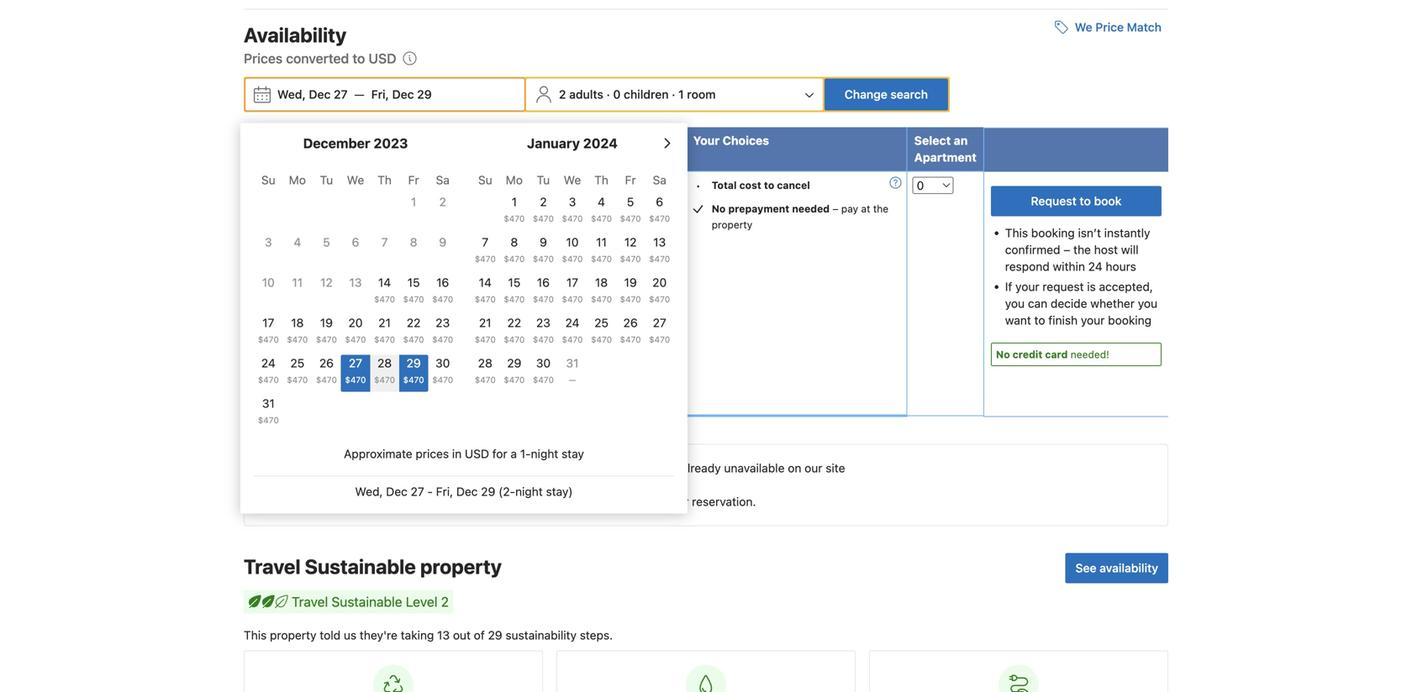 Task type: locate. For each thing, give the bounding box(es) containing it.
$470 inside 15 january 2024 option
[[504, 295, 525, 304]]

1 vertical spatial 6
[[352, 235, 359, 249]]

2 15 $470 from the left
[[504, 276, 525, 304]]

1 horizontal spatial 22
[[508, 316, 521, 330]]

$470 inside 18 december 2023 checkbox
[[287, 335, 308, 345]]

0 horizontal spatial this
[[244, 629, 267, 643]]

$470 for 11 january 2024 option
[[591, 254, 612, 264]]

2 horizontal spatial bed
[[379, 224, 400, 237]]

$470 for 30 december 2023 checkbox
[[432, 375, 453, 385]]

1 horizontal spatial 23
[[536, 316, 551, 330]]

wed, down supply
[[355, 485, 383, 499]]

1 grid from the left
[[254, 163, 457, 433]]

we
[[1075, 20, 1093, 34], [347, 173, 364, 187], [564, 173, 581, 187]]

$470 for 27 december 2023 checkbox
[[345, 375, 366, 385]]

5 up apartment at the top of page
[[627, 195, 634, 209]]

$470 for "20 december 2023" checkbox in the left of the page
[[345, 335, 366, 345]]

$470 inside 16 january 2024 checkbox
[[533, 295, 554, 304]]

0 horizontal spatial 10
[[262, 276, 275, 290]]

0 horizontal spatial in
[[380, 462, 391, 475]]

16
[[437, 276, 449, 290], [537, 276, 550, 290]]

5 for 5
[[323, 235, 330, 249]]

0 horizontal spatial 31
[[262, 397, 275, 411]]

1 horizontal spatial 28
[[478, 356, 493, 370]]

2 inside "2 $470"
[[540, 195, 547, 209]]

22 $470 inside 22 january 2024 option
[[504, 316, 525, 345]]

2 23 from the left
[[536, 316, 551, 330]]

16 $470 inside 16 january 2024 checkbox
[[533, 276, 554, 304]]

$470 inside 18 january 2024 'option'
[[591, 295, 612, 304]]

respond
[[1006, 260, 1050, 274]]

27 inside checkbox
[[349, 356, 362, 370]]

1 vertical spatial 13
[[349, 276, 362, 290]]

17 $470 inside 17 january 2024 checkbox
[[562, 276, 583, 304]]

fr for 2024
[[625, 173, 636, 187]]

14 $470 inside 14 december 2023 option
[[374, 276, 395, 304]]

0 vertical spatial 26 $470
[[620, 316, 641, 345]]

2 28 from the left
[[478, 356, 493, 370]]

garden view
[[267, 314, 326, 326]]

17 $470
[[562, 276, 583, 304], [258, 316, 279, 345]]

28 December 2023 checkbox
[[370, 355, 399, 392]]

3 for 3 $470
[[569, 195, 576, 209]]

29 down '22 december 2023' checkbox
[[407, 356, 421, 370]]

2 21 $470 from the left
[[475, 316, 496, 345]]

vat
[[573, 240, 589, 250]]

steps.
[[580, 629, 613, 643]]

1 left room
[[679, 87, 684, 101]]

bed for 1 twin bed
[[283, 224, 304, 237]]

travel for travel sustainable level 2
[[292, 594, 328, 610]]

18 $470 for 18 december 2023 checkbox
[[287, 316, 308, 345]]

2 adults · 0 children · 1 room button
[[528, 79, 821, 111]]

18 for 18 december 2023 checkbox
[[291, 316, 304, 330]]

1 7 from the left
[[381, 235, 388, 249]]

tu
[[320, 173, 333, 187], [537, 173, 550, 187]]

2 horizontal spatial 4
[[598, 195, 605, 209]]

tu for january
[[537, 173, 550, 187]]

$470 for 18 december 2023 checkbox
[[287, 335, 308, 345]]

1 vertical spatial travel
[[292, 594, 328, 610]]

no credit card needed!
[[996, 349, 1110, 361]]

6 January 2024 checkbox
[[645, 194, 674, 231]]

2 14 $470 from the left
[[475, 276, 496, 304]]

already
[[681, 462, 721, 475]]

8 December 2023 checkbox
[[399, 234, 428, 271]]

washing
[[318, 389, 358, 401]]

4 January 2024 checkbox
[[587, 194, 616, 231]]

$470 inside the 21 december 2023 option
[[374, 335, 395, 345]]

$470 for 19 january 2024 option
[[620, 295, 641, 304]]

15 $470 right 14 december 2023 option
[[403, 276, 424, 304]]

28 for 27
[[378, 356, 392, 370]]

19 inside option
[[320, 316, 333, 330]]

29 $470 for 29 december 2023 checkbox
[[403, 356, 424, 385]]

$470 for 13 january 2024 option
[[649, 254, 670, 264]]

$470 for the 21 december 2023 option
[[374, 335, 395, 345]]

0 horizontal spatial 6
[[352, 235, 359, 249]]

0 horizontal spatial the
[[874, 203, 889, 215]]

1 22 $470 from the left
[[403, 316, 424, 345]]

$470 inside 15 december 2023 option
[[403, 295, 424, 304]]

availability
[[1100, 562, 1159, 576]]

$470 inside '24 january 2024' option
[[562, 335, 583, 345]]

18 inside 'option'
[[595, 276, 608, 290]]

sustainable
[[305, 555, 416, 579], [332, 594, 402, 610]]

25 $470 right '24 january 2024' option
[[591, 316, 612, 345]]

30 left 31 —
[[536, 356, 551, 370]]

0 vertical spatial 17
[[567, 276, 579, 290]]

4 $470
[[591, 195, 612, 224]]

2 vertical spatial 24
[[261, 356, 276, 370]]

12 for 12 $470
[[625, 235, 637, 249]]

2 8 from the left
[[511, 235, 518, 249]]

2 inside dropdown button
[[559, 87, 566, 101]]

1 left the twin
[[248, 224, 254, 237]]

kitchen
[[263, 389, 298, 401]]

1 · from the left
[[607, 87, 610, 101]]

27 cell
[[341, 352, 370, 392]]

9
[[439, 235, 447, 249], [540, 235, 547, 249]]

29
[[417, 87, 432, 101], [407, 356, 421, 370], [507, 356, 522, 370], [481, 485, 496, 499], [488, 629, 503, 643]]

18 $470 inside 18 january 2024 'option'
[[591, 276, 612, 304]]

0 horizontal spatial you
[[533, 495, 552, 509]]

21 January 2024 checkbox
[[471, 315, 500, 352]]

1 mo from the left
[[289, 173, 306, 187]]

apartment down select
[[915, 150, 977, 164]]

10 $470
[[562, 235, 583, 264]]

3 left 4 checkbox at the top of the page
[[265, 235, 272, 249]]

25 for 25 december 2023 option
[[290, 356, 305, 370]]

1 vertical spatial 24 $470
[[258, 356, 279, 385]]

to inside this booking isn't instantly confirmed – the host will respond within 24 hours if your request is accepted, you can decide whether you want to finish your booking
[[1035, 314, 1046, 327]]

3
[[569, 195, 576, 209], [265, 235, 272, 249]]

$470 inside 19 december 2023 option
[[316, 335, 337, 345]]

22 down 15 january 2024 option
[[508, 316, 521, 330]]

2 30 from the left
[[536, 356, 551, 370]]

5 December 2023 checkbox
[[312, 234, 341, 271]]

0 vertical spatial 18
[[595, 276, 608, 290]]

1 vertical spatial 20 $470
[[345, 316, 366, 345]]

$470 inside 29 december 2023 checkbox
[[403, 375, 424, 385]]

sa for 2023
[[436, 173, 450, 187]]

apartment
[[251, 134, 314, 148], [915, 150, 977, 164], [248, 194, 319, 210]]

19 for 19 january 2024 option
[[624, 276, 637, 290]]

15 for 15 january 2024 option
[[508, 276, 521, 290]]

$470 for 9 january 2024 checkbox
[[533, 254, 554, 264]]

18 right person
[[595, 276, 608, 290]]

30 January 2024 checkbox
[[529, 355, 558, 392]]

no for no credit card needed!
[[996, 349, 1010, 361]]

0 vertical spatial the
[[874, 203, 889, 215]]

11 for 11
[[292, 276, 303, 290]]

1 16 from the left
[[437, 276, 449, 290]]

1 horizontal spatial mo
[[506, 173, 523, 187]]

1 15 from the left
[[408, 276, 420, 290]]

$470 inside 20 january 2024 option
[[649, 295, 670, 304]]

1 horizontal spatial 15
[[508, 276, 521, 290]]

15 $470
[[403, 276, 424, 304], [504, 276, 525, 304]]

20 inside checkbox
[[349, 316, 363, 330]]

14 inside included in apartment price: 14 % vat
[[551, 240, 560, 250]]

$470 inside 10 january 2024 option
[[562, 254, 583, 264]]

19 $470 inside 19 december 2023 option
[[316, 316, 337, 345]]

22 for '22 december 2023' checkbox
[[407, 316, 421, 330]]

5
[[627, 195, 634, 209], [323, 235, 330, 249]]

24 down air
[[261, 356, 276, 370]]

0 horizontal spatial 16 $470
[[432, 276, 453, 304]]

0 vertical spatial 20
[[653, 276, 667, 290]]

january
[[527, 135, 580, 151]]

1399
[[270, 272, 293, 283]]

0 horizontal spatial no
[[292, 495, 308, 509]]

9 inside option
[[439, 235, 447, 249]]

credit for no credit card needed to book. we'll send you an email confirming your reservation.
[[311, 495, 345, 509]]

su left bedroom
[[261, 173, 276, 187]]

12 down apartment at the top of page
[[625, 235, 637, 249]]

0 vertical spatial apartment
[[251, 134, 314, 148]]

21 $470 left '22 december 2023' checkbox
[[374, 316, 395, 345]]

in right prices
[[452, 447, 462, 461]]

0 vertical spatial 25
[[595, 316, 609, 330]]

1 fr from the left
[[408, 173, 419, 187]]

usd
[[369, 50, 397, 66], [465, 447, 489, 461]]

15 January 2024 checkbox
[[500, 274, 529, 311]]

$470 inside 12 january 2024 option
[[620, 254, 641, 264]]

1 horizontal spatial 30 $470
[[533, 356, 554, 385]]

1 horizontal spatial 26
[[624, 316, 638, 330]]

one-bedroom apartment
[[248, 177, 340, 210]]

27 $470 for 27 december 2023 checkbox
[[345, 356, 366, 385]]

1 horizontal spatial booking
[[1108, 314, 1152, 327]]

0 horizontal spatial mo
[[289, 173, 306, 187]]

1 vertical spatial 25 $470
[[287, 356, 308, 385]]

pay
[[842, 203, 859, 215]]

grid
[[254, 163, 457, 433], [471, 163, 674, 392]]

27 left -
[[411, 485, 424, 499]]

$470 for 17 december 2023 'option'
[[258, 335, 279, 345]]

our
[[805, 462, 823, 475]]

0 horizontal spatial bed
[[283, 224, 304, 237]]

0 horizontal spatial 3
[[265, 235, 272, 249]]

this
[[1006, 226, 1028, 240], [244, 629, 267, 643]]

18 left view
[[291, 316, 304, 330]]

12 January 2024 checkbox
[[616, 234, 645, 271]]

21 $470 inside the 21 december 2023 option
[[374, 316, 395, 345]]

5 January 2024 checkbox
[[616, 194, 645, 231]]

booking up confirmed –
[[1032, 226, 1075, 240]]

26 for 26 january 2024 checkbox in the left of the page
[[624, 316, 638, 330]]

24 $470 inside 24 december 2023 option
[[258, 356, 279, 385]]

1 inside 1 $470
[[512, 195, 517, 209]]

wed, down converted
[[277, 87, 306, 101]]

20 down 13 december 2023 checkbox at the top left
[[349, 316, 363, 330]]

1 occupancy image from the left
[[428, 179, 439, 190]]

· right children
[[672, 87, 676, 101]]

match
[[1127, 20, 1162, 34]]

1 29 $470 from the left
[[403, 356, 424, 385]]

6 $470
[[649, 195, 670, 224]]

0 vertical spatial credit
[[1013, 349, 1043, 361]]

4 right '3 december 2023' checkbox
[[294, 235, 301, 249]]

17 inside checkbox
[[567, 276, 579, 290]]

7 December 2023 checkbox
[[370, 234, 399, 271]]

6 right futon
[[352, 235, 359, 249]]

3 inside checkbox
[[265, 235, 272, 249]]

credit down want
[[1013, 349, 1043, 361]]

taking
[[401, 629, 434, 643]]

4 inside checkbox
[[294, 235, 301, 249]]

$470 inside 16 december 2023 option
[[432, 295, 453, 304]]

select
[[915, 134, 951, 148]]

wifi
[[291, 357, 311, 369]]

2 grid from the left
[[471, 163, 674, 392]]

travel
[[244, 555, 301, 579], [292, 594, 328, 610]]

0 horizontal spatial we
[[347, 173, 364, 187]]

number
[[430, 134, 477, 148]]

21 December 2023 checkbox
[[370, 315, 399, 352]]

1 horizontal spatial 17
[[567, 276, 579, 290]]

$470 for the 29 january 2024 option
[[504, 375, 525, 385]]

0 horizontal spatial 17 $470
[[258, 316, 279, 345]]

can
[[1028, 297, 1048, 311]]

dec down the prices converted to usd
[[309, 87, 331, 101]]

$470 inside 26 january 2024 checkbox
[[620, 335, 641, 345]]

31 January 2024 checkbox
[[558, 355, 587, 392]]

0 horizontal spatial 23
[[436, 316, 450, 330]]

$470 inside 17 december 2023 'option'
[[258, 335, 279, 345]]

20 $470 for "20 december 2023" checkbox in the left of the page
[[345, 316, 366, 345]]

0 vertical spatial fri,
[[371, 87, 389, 101]]

1 horizontal spatial 24
[[566, 316, 580, 330]]

13
[[654, 235, 666, 249], [349, 276, 362, 290], [437, 629, 450, 643]]

$470 for 10 january 2024 option
[[562, 254, 583, 264]]

27 down 20 january 2024 option
[[653, 316, 667, 330]]

24 $470 for 24 december 2023 option
[[258, 356, 279, 385]]

2 16 $470 from the left
[[533, 276, 554, 304]]

29 cell
[[399, 352, 428, 392]]

decide
[[1051, 297, 1088, 311]]

us
[[344, 629, 357, 643]]

0 vertical spatial sustainable
[[305, 555, 416, 579]]

2 sa from the left
[[653, 173, 667, 187]]

$470 for 17 january 2024 checkbox
[[562, 295, 583, 304]]

16 for 16 january 2024 checkbox
[[537, 276, 550, 290]]

0 horizontal spatial 28
[[378, 356, 392, 370]]

the inside this booking isn't instantly confirmed – the host will respond within 24 hours if your request is accepted, you can decide whether you want to finish your booking
[[1074, 243, 1091, 257]]

1 horizontal spatial credit
[[1013, 349, 1043, 361]]

wed,
[[277, 87, 306, 101], [355, 485, 383, 499]]

free wifi
[[267, 357, 311, 369]]

0 horizontal spatial booking
[[1032, 226, 1075, 240]]

11 down 4 checkbox at the top of the page
[[292, 276, 303, 290]]

your
[[693, 134, 720, 148]]

in inside included in apartment price: 14 % vat
[[591, 223, 599, 233]]

and for and
[[327, 224, 350, 237]]

$470 inside 8 january 2024 option
[[504, 254, 525, 264]]

30 $470 right "29" cell
[[432, 356, 453, 385]]

night up limited supply in bora bora for your dates: 4 apartments like this are already unavailable on our site
[[531, 447, 559, 461]]

mo for january
[[506, 173, 523, 187]]

1 horizontal spatial 7
[[482, 235, 489, 249]]

10 for 10
[[262, 276, 275, 290]]

1 9 from the left
[[439, 235, 447, 249]]

sustainable up travel sustainable level 2
[[305, 555, 416, 579]]

24 January 2024 checkbox
[[558, 315, 587, 352]]

1 th from the left
[[378, 173, 392, 187]]

fr
[[408, 173, 419, 187], [625, 173, 636, 187]]

1 horizontal spatial 16 $470
[[533, 276, 554, 304]]

22 for 22 january 2024 option
[[508, 316, 521, 330]]

20 January 2024 checkbox
[[645, 274, 674, 311]]

2 December 2023 checkbox
[[428, 194, 457, 231]]

19 December 2023 checkbox
[[312, 315, 341, 352]]

1 horizontal spatial 22 $470
[[504, 316, 525, 345]]

20 $470 down tax
[[649, 276, 670, 304]]

30 $470
[[432, 356, 453, 385], [533, 356, 554, 385]]

17 $470 inside 17 december 2023 'option'
[[258, 316, 279, 345]]

of right out
[[474, 629, 485, 643]]

2 7 from the left
[[482, 235, 489, 249]]

5 inside option
[[323, 235, 330, 249]]

for left "nights"
[[597, 134, 613, 148]]

6 up price:
[[656, 195, 664, 209]]

$470 inside 30 january 2024 checkbox
[[533, 375, 554, 385]]

6 inside 6 december 2023 checkbox
[[352, 235, 359, 249]]

occupancy image
[[428, 179, 439, 190], [439, 179, 450, 190]]

1 horizontal spatial 29 $470
[[504, 356, 525, 385]]

mo for december
[[289, 173, 306, 187]]

· left 0
[[607, 87, 610, 101]]

1 horizontal spatial the
[[1074, 243, 1091, 257]]

20 down tax
[[653, 276, 667, 290]]

for down approximate prices in usd for a 1-night stay
[[453, 462, 470, 475]]

23 $470 right '22 december 2023' checkbox
[[432, 316, 453, 345]]

21 inside option
[[479, 316, 492, 330]]

1 per from the left
[[551, 273, 564, 283]]

an left the email
[[556, 495, 569, 509]]

12 for 12
[[320, 276, 333, 290]]

13 left out
[[437, 629, 450, 643]]

0 horizontal spatial —
[[354, 87, 365, 101]]

1 horizontal spatial 6
[[656, 195, 664, 209]]

$470 inside 25 january 2024 checkbox
[[591, 335, 612, 345]]

0 vertical spatial and
[[327, 224, 350, 237]]

22 inside checkbox
[[407, 316, 421, 330]]

2 23 $470 from the left
[[533, 316, 554, 345]]

1 14 $470 from the left
[[374, 276, 395, 304]]

17
[[567, 276, 579, 290], [263, 316, 274, 330]]

usd left a
[[465, 447, 489, 461]]

level
[[406, 594, 438, 610]]

change search button
[[825, 79, 949, 111]]

1 left '2 december 2023' checkbox
[[411, 195, 416, 209]]

0 horizontal spatial 20
[[349, 316, 363, 330]]

price for 2 nights
[[564, 134, 663, 148]]

26 December 2023 checkbox
[[312, 355, 341, 392]]

th for 2024
[[595, 173, 609, 187]]

20 for 20 january 2024 option
[[653, 276, 667, 290]]

1 23 $470 from the left
[[432, 316, 453, 345]]

and
[[327, 224, 350, 237], [287, 240, 307, 254]]

1 vertical spatial 10
[[262, 276, 275, 290]]

6 for 6
[[352, 235, 359, 249]]

24 $470 up kitchen on the left bottom of the page
[[258, 356, 279, 385]]

1 for 1 $470
[[512, 195, 517, 209]]

confirmed –
[[1006, 243, 1071, 257]]

28 January 2024 checkbox
[[471, 355, 500, 392]]

0 horizontal spatial 16
[[437, 276, 449, 290]]

24 inside option
[[566, 316, 580, 330]]

wed, dec 27 — fri, dec 29
[[277, 87, 432, 101]]

$470 for 26 january 2024 checkbox in the left of the page
[[620, 335, 641, 345]]

$470 inside 17 january 2024 checkbox
[[562, 295, 583, 304]]

$470 inside 30 december 2023 checkbox
[[432, 375, 453, 385]]

13 inside 13 $470
[[654, 235, 666, 249]]

20 $470 inside 20 january 2024 option
[[649, 276, 670, 304]]

$470 inside 23 december 2023 checkbox
[[432, 335, 453, 345]]

22 inside option
[[508, 316, 521, 330]]

16 inside option
[[437, 276, 449, 290]]

0 vertical spatial 24 $470
[[562, 316, 583, 345]]

2
[[559, 87, 566, 101], [616, 134, 624, 148], [439, 195, 446, 209], [540, 195, 547, 209], [441, 594, 449, 610]]

22 $470 for 22 january 2024 option
[[504, 316, 525, 345]]

1 horizontal spatial price
[[1096, 20, 1124, 34]]

2 tu from the left
[[537, 173, 550, 187]]

isn't
[[1078, 226, 1102, 240]]

$470 inside 25 december 2023 option
[[287, 375, 308, 385]]

2 9 from the left
[[540, 235, 547, 249]]

24 inside option
[[261, 356, 276, 370]]

1 horizontal spatial we
[[564, 173, 581, 187]]

1 horizontal spatial 3
[[569, 195, 576, 209]]

see availability button
[[1066, 554, 1169, 584]]

31 for 31 —
[[566, 356, 579, 370]]

2 22 from the left
[[508, 316, 521, 330]]

2 occupancy image from the left
[[439, 179, 450, 190]]

14 $470 left 15 december 2023 option
[[374, 276, 395, 304]]

apartment down one- at the top of page
[[248, 194, 319, 210]]

13 down price:
[[654, 235, 666, 249]]

26 inside checkbox
[[624, 316, 638, 330]]

0 horizontal spatial 28 $470
[[374, 356, 395, 385]]

no down total
[[712, 203, 726, 215]]

– pay at the property
[[712, 203, 889, 231]]

book.
[[438, 495, 470, 509]]

2 22 $470 from the left
[[504, 316, 525, 345]]

card for needed
[[348, 495, 374, 509]]

1 December 2023 checkbox
[[399, 194, 428, 231]]

$470 for the 23 january 2024 checkbox
[[533, 335, 554, 345]]

15 for 15 december 2023 option
[[408, 276, 420, 290]]

free
[[267, 357, 288, 369]]

1 left full
[[350, 224, 356, 237]]

3 for 3
[[265, 235, 272, 249]]

10 inside 10 $470
[[566, 235, 579, 249]]

1 sa from the left
[[436, 173, 450, 187]]

1 horizontal spatial and
[[327, 224, 350, 237]]

an right select
[[954, 134, 968, 148]]

27 $470 for 27 january 2024 option
[[649, 316, 670, 345]]

$470 inside 3 january 2024 option
[[562, 214, 583, 224]]

27 $470 inside 27 january 2024 option
[[649, 316, 670, 345]]

$470 inside 14 december 2023 option
[[374, 295, 395, 304]]

0 horizontal spatial 18 $470
[[287, 316, 308, 345]]

site
[[826, 462, 846, 475]]

9 inside 9 $470
[[540, 235, 547, 249]]

$470 inside 6 january 2024 option
[[649, 214, 670, 224]]

finish
[[1049, 314, 1078, 327]]

0 horizontal spatial 25 $470
[[287, 356, 308, 385]]

1 21 $470 from the left
[[374, 316, 395, 345]]

$470 inside the 29 january 2024 option
[[504, 375, 525, 385]]

21 $470 for 21 january 2024 option
[[475, 316, 496, 345]]

0 horizontal spatial grid
[[254, 163, 457, 433]]

13 for 13 $470
[[654, 235, 666, 249]]

1 vertical spatial 18 $470
[[287, 316, 308, 345]]

24 down 17 january 2024 checkbox
[[566, 316, 580, 330]]

2 for 2 adults · 0 children · 1 room
[[559, 87, 566, 101]]

0 vertical spatial travel
[[244, 555, 301, 579]]

29 $470 inside 29 december 2023 checkbox
[[403, 356, 424, 385]]

1 horizontal spatial in
[[452, 447, 462, 461]]

26 $470 inside 26 january 2024 checkbox
[[620, 316, 641, 345]]

january 2024
[[527, 135, 618, 151]]

1 vertical spatial booking
[[1108, 314, 1152, 327]]

24
[[1089, 260, 1103, 274], [566, 316, 580, 330], [261, 356, 276, 370]]

14 for the 14 january 2024 option
[[479, 276, 492, 290]]

10 December 2023 checkbox
[[254, 274, 283, 311]]

29 $470 inside the 29 january 2024 option
[[504, 356, 525, 385]]

2 bora from the left
[[423, 462, 450, 475]]

th
[[378, 173, 392, 187], [595, 173, 609, 187]]

you
[[1006, 297, 1025, 311], [1138, 297, 1158, 311], [533, 495, 552, 509]]

13 inside checkbox
[[349, 276, 362, 290]]

dec right -
[[457, 485, 478, 499]]

1 for 1
[[411, 195, 416, 209]]

3 up included
[[569, 195, 576, 209]]

1 horizontal spatial 10
[[566, 235, 579, 249]]

29 down 22 january 2024 option
[[507, 356, 522, 370]]

17 up air
[[263, 316, 274, 330]]

27
[[334, 87, 348, 101], [653, 316, 667, 330], [349, 356, 362, 370], [411, 485, 424, 499]]

6 inside 6 $470
[[656, 195, 664, 209]]

20 $470 right 19 december 2023 option
[[345, 316, 366, 345]]

we up the 3 $470
[[564, 173, 581, 187]]

fri, right -
[[436, 485, 453, 499]]

4 inside 4 $470
[[598, 195, 605, 209]]

15 December 2023 checkbox
[[399, 274, 428, 311]]

$470 for the 2 january 2024 checkbox
[[533, 214, 554, 224]]

2 mo from the left
[[506, 173, 523, 187]]

8 inside checkbox
[[410, 235, 418, 249]]

18 $470 inside 18 december 2023 checkbox
[[287, 316, 308, 345]]

23 $470
[[432, 316, 453, 345], [533, 316, 554, 345]]

28 inside checkbox
[[378, 356, 392, 370]]

20
[[653, 276, 667, 290], [349, 316, 363, 330]]

0 horizontal spatial needed
[[377, 495, 420, 509]]

2 21 from the left
[[479, 316, 492, 330]]

23 $470 inside 23 december 2023 checkbox
[[432, 316, 453, 345]]

$470 for 27 january 2024 option
[[649, 335, 670, 345]]

$470 inside 31 december 2023 checkbox
[[258, 416, 279, 425]]

1 16 $470 from the left
[[432, 276, 453, 304]]

16 $470
[[432, 276, 453, 304], [533, 276, 554, 304]]

tu down december
[[320, 173, 333, 187]]

12 December 2023 checkbox
[[312, 274, 341, 311]]

0 vertical spatial booking
[[1032, 226, 1075, 240]]

dec
[[309, 87, 331, 101], [392, 87, 414, 101], [386, 485, 408, 499], [457, 485, 478, 499]]

bed down full
[[351, 240, 371, 254]]

2 15 from the left
[[508, 276, 521, 290]]

1 horizontal spatial 25 $470
[[591, 316, 612, 345]]

apartment inside one-bedroom apartment
[[248, 194, 319, 210]]

9 down '2 december 2023' checkbox
[[439, 235, 447, 249]]

1 vertical spatial 18
[[291, 316, 304, 330]]

fri,
[[371, 87, 389, 101], [436, 485, 453, 499]]

1 15 $470 from the left
[[403, 276, 424, 304]]

night down 200
[[614, 273, 635, 283]]

1 8 from the left
[[410, 235, 418, 249]]

4 for 4 $470
[[598, 195, 605, 209]]

27 $470 inside 27 december 2023 checkbox
[[345, 356, 366, 385]]

0 vertical spatial 24
[[1089, 260, 1103, 274]]

1 vertical spatial 26
[[319, 356, 334, 370]]

1 21 from the left
[[379, 316, 391, 330]]

$470 inside the 2 january 2024 checkbox
[[533, 214, 554, 224]]

27 inside option
[[653, 316, 667, 330]]

1 horizontal spatial you
[[1006, 297, 1025, 311]]

27 $470 right 26 january 2024 checkbox in the left of the page
[[649, 316, 670, 345]]

29 up number
[[417, 87, 432, 101]]

booking
[[1032, 226, 1075, 240], [1108, 314, 1152, 327]]

23 down 16 january 2024 checkbox
[[536, 316, 551, 330]]

card left needed!
[[1046, 349, 1068, 361]]

25 December 2023 checkbox
[[283, 355, 312, 392]]

2 su from the left
[[478, 173, 492, 187]]

$470 inside 27 january 2024 option
[[649, 335, 670, 345]]

0 horizontal spatial bora
[[393, 462, 420, 475]]

1 su from the left
[[261, 173, 276, 187]]

28 inside option
[[478, 356, 493, 370]]

9 left %
[[540, 235, 547, 249]]

25 $470 inside 25 december 2023 option
[[287, 356, 308, 385]]

15 $470 inside 15 december 2023 option
[[403, 276, 424, 304]]

2 fr from the left
[[625, 173, 636, 187]]

31 down '24 january 2024' option
[[566, 356, 579, 370]]

18
[[595, 276, 608, 290], [291, 316, 304, 330]]

this booking isn't instantly confirmed – the host will respond within 24 hours if your request is accepted, you can decide whether you want to finish your booking
[[1006, 226, 1158, 327]]

the right at
[[874, 203, 889, 215]]

needed!
[[1071, 349, 1110, 361]]

apartment for select an apartment
[[915, 150, 977, 164]]

booking down whether
[[1108, 314, 1152, 327]]

18 January 2024 checkbox
[[587, 274, 616, 311]]

10 inside checkbox
[[262, 276, 275, 290]]

0 horizontal spatial su
[[261, 173, 276, 187]]

0 vertical spatial 17 $470
[[562, 276, 583, 304]]

0 vertical spatial 18 $470
[[591, 276, 612, 304]]

26 $470 right 25 january 2024 checkbox
[[620, 316, 641, 345]]

$470 for 31 december 2023 checkbox
[[258, 416, 279, 425]]

23 $470 left '24 january 2024' option
[[533, 316, 554, 345]]

fr up 1 december 2023 checkbox
[[408, 173, 419, 187]]

20 $470 inside "20 december 2023" checkbox
[[345, 316, 366, 345]]

3 inside the 3 $470
[[569, 195, 576, 209]]

19 $470 right 18 december 2023 checkbox
[[316, 316, 337, 345]]

2 th from the left
[[595, 173, 609, 187]]

december 2023
[[303, 135, 408, 151]]

19 down 200
[[624, 276, 637, 290]]

25 $470 right 24 december 2023 option
[[287, 356, 308, 385]]

22 January 2024 checkbox
[[500, 315, 529, 352]]

14 $470 left 15 january 2024 option
[[475, 276, 496, 304]]

2 horizontal spatial property
[[712, 219, 753, 231]]

10 January 2024 checkbox
[[558, 234, 587, 271]]

1 30 $470 from the left
[[432, 356, 453, 385]]

stay
[[562, 447, 584, 461]]

1 vertical spatial 11
[[292, 276, 303, 290]]

11 inside checkbox
[[292, 276, 303, 290]]

26 down 19 january 2024 option
[[624, 316, 638, 330]]

14 January 2024 checkbox
[[471, 274, 500, 311]]

to down "can" at the right top of the page
[[1035, 314, 1046, 327]]

8
[[410, 235, 418, 249], [511, 235, 518, 249]]

16 $470 for 16 december 2023 option at top
[[432, 276, 453, 304]]

28 cell
[[370, 352, 399, 392]]

29 $470
[[403, 356, 424, 385], [504, 356, 525, 385]]

13 $470
[[649, 235, 670, 264]]

0 vertical spatial 11
[[596, 235, 607, 249]]

$470 inside 5 january 2024 checkbox
[[620, 214, 641, 224]]

$941
[[546, 180, 579, 196]]

15 down 8 january 2024 option
[[508, 276, 521, 290]]

10 down '3 december 2023' checkbox
[[262, 276, 275, 290]]

december
[[303, 135, 370, 151]]

we down "december 2023"
[[347, 173, 364, 187]]

$470 for 3 january 2024 option
[[562, 214, 583, 224]]

2 28 $470 from the left
[[475, 356, 496, 385]]

2 horizontal spatial no
[[996, 349, 1010, 361]]

and down 1 twin bed
[[287, 240, 307, 254]]

16 $470 right 15 january 2024 option
[[533, 276, 554, 304]]

14 inside 14 december 2023 option
[[378, 276, 391, 290]]

bedroom
[[281, 177, 340, 193]]

0 horizontal spatial 12
[[320, 276, 333, 290]]

0 horizontal spatial wed,
[[277, 87, 306, 101]]

13 down 6 december 2023 checkbox
[[349, 276, 362, 290]]

9 for 9
[[439, 235, 447, 249]]

11 up xpf
[[596, 235, 607, 249]]

2 vertical spatial night
[[515, 485, 543, 499]]

29 $470 right 28 cell
[[403, 356, 424, 385]]

$470 for 26 december 2023 checkbox
[[316, 375, 337, 385]]

1 vertical spatial 24
[[566, 316, 580, 330]]

1 horizontal spatial usd
[[465, 447, 489, 461]]

7 left 8 $470
[[482, 235, 489, 249]]

22 December 2023 checkbox
[[399, 315, 428, 352]]

2 30 $470 from the left
[[533, 356, 554, 385]]

1 28 from the left
[[378, 356, 392, 370]]

2 16 from the left
[[537, 276, 550, 290]]

23 December 2023 checkbox
[[428, 315, 457, 352]]

27 down the prices converted to usd
[[334, 87, 348, 101]]

0 horizontal spatial 20 $470
[[345, 316, 366, 345]]

1 tu from the left
[[320, 173, 333, 187]]

28 $470 for 21
[[475, 356, 496, 385]]

21 $470
[[374, 316, 395, 345], [475, 316, 496, 345]]

2023
[[374, 135, 408, 151]]

1 23 from the left
[[436, 316, 450, 330]]

1 horizontal spatial 24 $470
[[562, 316, 583, 345]]

15 $470 left 16 january 2024 checkbox
[[504, 276, 525, 304]]

machine
[[361, 389, 401, 401]]

19 up conditioning
[[320, 316, 333, 330]]

15 $470 inside 15 january 2024 option
[[504, 276, 525, 304]]

1 horizontal spatial —
[[569, 375, 576, 385]]

wed, for wed, dec 27 — fri, dec 29
[[277, 87, 306, 101]]

1 30 from the left
[[436, 356, 450, 370]]

$470 inside 4 january 2024 checkbox
[[591, 214, 612, 224]]

$470 for 21 january 2024 option
[[475, 335, 496, 345]]

$470 inside "7 january 2024" option
[[475, 254, 496, 264]]

16 inside checkbox
[[537, 276, 550, 290]]

1 left futon
[[310, 240, 316, 254]]

24 $470 left 25 january 2024 checkbox
[[562, 316, 583, 345]]

16 down 9 option
[[437, 276, 449, 290]]

—
[[354, 87, 365, 101], [569, 375, 576, 385]]

26 $470 for 26 january 2024 checkbox in the left of the page
[[620, 316, 641, 345]]

23 $470 inside the 23 january 2024 checkbox
[[533, 316, 554, 345]]

su for january
[[478, 173, 492, 187]]

7 right full
[[381, 235, 388, 249]]

1 22 from the left
[[407, 316, 421, 330]]

2 29 $470 from the left
[[504, 356, 525, 385]]

1 28 $470 from the left
[[374, 356, 395, 385]]



Task type: describe. For each thing, give the bounding box(es) containing it.
1 for 1 full bed
[[350, 224, 356, 237]]

tu for december
[[320, 173, 333, 187]]

$470 for 16 january 2024 checkbox
[[533, 295, 554, 304]]

property inside – pay at the property
[[712, 219, 753, 231]]

cost
[[740, 179, 762, 191]]

1 bora from the left
[[393, 462, 420, 475]]

13 December 2023 checkbox
[[341, 274, 370, 311]]

to inside button
[[1080, 194, 1091, 208]]

10 for 10 $470
[[566, 235, 579, 249]]

2 adults · 0 children · 1 room
[[559, 87, 716, 101]]

30 for 30 january 2024 checkbox
[[536, 356, 551, 370]]

we price match button
[[1048, 12, 1169, 42]]

1 $470
[[504, 195, 525, 224]]

this
[[638, 462, 658, 475]]

$470 for 29 december 2023 checkbox
[[403, 375, 424, 385]]

total
[[712, 179, 737, 191]]

29 $470 for the 29 january 2024 option
[[504, 356, 525, 385]]

children
[[624, 87, 669, 101]]

approximate prices in usd for a 1-night stay
[[344, 447, 584, 461]]

twin
[[257, 224, 280, 237]]

no for no prepayment needed
[[712, 203, 726, 215]]

$470 for the 1 january 2024 option
[[504, 214, 525, 224]]

air
[[267, 336, 280, 347]]

11 for 11 $470
[[596, 235, 607, 249]]

3 December 2023 checkbox
[[254, 234, 283, 271]]

they're
[[360, 629, 398, 643]]

4 December 2023 checkbox
[[283, 234, 312, 271]]

0 horizontal spatial for
[[453, 462, 470, 475]]

29 January 2024 checkbox
[[500, 355, 529, 392]]

2 right level
[[441, 594, 449, 610]]

$470 for 12 january 2024 option
[[620, 254, 641, 264]]

28 $470 for 27
[[374, 356, 395, 385]]

price inside 'dropdown button'
[[1096, 20, 1124, 34]]

7 January 2024 checkbox
[[471, 234, 500, 271]]

limited supply in bora bora for your dates: 4 apartments like this are already unavailable on our site
[[292, 462, 846, 475]]

your down whether
[[1081, 314, 1105, 327]]

prices
[[244, 50, 283, 66]]

excluded:
[[551, 257, 594, 267]]

if
[[1006, 280, 1013, 294]]

26 $470 for 26 december 2023 checkbox
[[316, 356, 337, 385]]

prepayment
[[729, 203, 790, 215]]

0
[[613, 87, 621, 101]]

change search
[[845, 87, 928, 101]]

confirming
[[604, 495, 662, 509]]

balcony
[[363, 293, 400, 305]]

1 vertical spatial property
[[420, 555, 502, 579]]

25 for 25 january 2024 checkbox
[[595, 316, 609, 330]]

change
[[845, 87, 888, 101]]

su for december
[[261, 173, 276, 187]]

in for night
[[452, 447, 462, 461]]

11 December 2023 checkbox
[[283, 274, 312, 311]]

1 vertical spatial needed
[[377, 495, 420, 509]]

conditioning
[[283, 336, 342, 347]]

the inside – pay at the property
[[874, 203, 889, 215]]

host
[[1095, 243, 1118, 257]]

2 horizontal spatial you
[[1138, 297, 1158, 311]]

in for dates:
[[380, 462, 391, 475]]

1 horizontal spatial bed
[[351, 240, 371, 254]]

this property told us they're taking 13 out of 29 sustainability steps.
[[244, 629, 613, 643]]

approximate
[[344, 447, 413, 461]]

within
[[1053, 260, 1086, 274]]

sustainable for property
[[305, 555, 416, 579]]

is
[[1088, 280, 1096, 294]]

1 horizontal spatial needed
[[792, 203, 830, 215]]

18 December 2023 checkbox
[[283, 315, 312, 352]]

your choices
[[693, 134, 770, 148]]

14 $470 for 14 december 2023 option
[[374, 276, 395, 304]]

instantly
[[1105, 226, 1151, 240]]

29 inside checkbox
[[407, 356, 421, 370]]

7 for 7
[[381, 235, 388, 249]]

16 January 2024 checkbox
[[529, 274, 558, 311]]

room
[[687, 87, 716, 101]]

2 vertical spatial property
[[270, 629, 317, 643]]

200
[[615, 257, 631, 267]]

$470 for 4 january 2024 checkbox
[[591, 214, 612, 224]]

th for 2023
[[378, 173, 392, 187]]

sustainability
[[506, 629, 577, 643]]

apartments
[[552, 462, 614, 475]]

21 $470 for the 21 december 2023 option
[[374, 316, 395, 345]]

your down approximate prices in usd for a 1-night stay
[[473, 462, 499, 475]]

dec up 2023
[[392, 87, 414, 101]]

15 $470 for 15 december 2023 option
[[403, 276, 424, 304]]

$470 for 28 january 2024 option
[[475, 375, 496, 385]]

included
[[551, 223, 589, 233]]

16 December 2023 checkbox
[[428, 274, 457, 311]]

1 for 1 twin bed
[[248, 224, 254, 237]]

$470 for 15 december 2023 option
[[403, 295, 424, 304]]

price:
[[650, 223, 675, 233]]

$470 for 14 december 2023 option
[[374, 295, 395, 304]]

0 vertical spatial of
[[480, 134, 491, 148]]

no credit card needed to book. we'll send you an email confirming your reservation.
[[292, 495, 756, 509]]

7 $470
[[475, 235, 496, 264]]

27 December 2023 checkbox
[[341, 355, 370, 392]]

fr for 2023
[[408, 173, 419, 187]]

8 January 2024 checkbox
[[500, 234, 529, 271]]

an inside select an apartment
[[954, 134, 968, 148]]

17 $470 for 17 december 2023 'option'
[[258, 316, 279, 345]]

26 January 2024 checkbox
[[616, 315, 645, 352]]

0 horizontal spatial price
[[564, 134, 594, 148]]

1 inside dropdown button
[[679, 87, 684, 101]]

•
[[696, 180, 701, 192]]

2 vertical spatial 4
[[541, 462, 548, 475]]

29 December 2023 checkbox
[[399, 355, 428, 392]]

$470 for 25 january 2024 checkbox
[[591, 335, 612, 345]]

30 December 2023 checkbox
[[428, 355, 457, 392]]

27 January 2024 checkbox
[[645, 315, 674, 352]]

dates:
[[502, 462, 538, 475]]

11 January 2024 checkbox
[[587, 234, 616, 271]]

31 $470
[[258, 397, 279, 425]]

25 $470 for 25 january 2024 checkbox
[[591, 316, 612, 345]]

wed, for wed, dec 27 - fri, dec 29 (2-night stay)
[[355, 485, 383, 499]]

22 $470 for '22 december 2023' checkbox
[[403, 316, 424, 345]]

2 for 2
[[439, 195, 446, 209]]

3 January 2024 checkbox
[[558, 194, 587, 231]]

fri, for -
[[436, 485, 453, 499]]

— inside 31 —
[[569, 375, 576, 385]]

$470 for 22 january 2024 option
[[504, 335, 525, 345]]

19 $470 for 19 january 2024 option
[[620, 276, 641, 304]]

converted
[[286, 50, 349, 66]]

24 December 2023 checkbox
[[254, 355, 283, 392]]

17 December 2023 checkbox
[[254, 315, 283, 352]]

1 vertical spatial of
[[474, 629, 485, 643]]

30 $470 for 30 december 2023 checkbox
[[432, 356, 453, 385]]

12 $470
[[620, 235, 641, 264]]

$470 for 25 december 2023 option
[[287, 375, 308, 385]]

4 for 4
[[294, 235, 301, 249]]

1 horizontal spatial for
[[493, 447, 508, 461]]

your down are
[[665, 495, 689, 509]]

13 January 2024 checkbox
[[645, 234, 674, 271]]

city
[[634, 257, 650, 267]]

send
[[503, 495, 530, 509]]

11 $470
[[591, 235, 612, 264]]

31 December 2023 checkbox
[[254, 396, 283, 433]]

dec left -
[[386, 485, 408, 499]]

23 January 2024 checkbox
[[529, 315, 558, 352]]

25 January 2024 checkbox
[[587, 315, 616, 352]]

night for per
[[614, 273, 635, 283]]

will
[[1122, 243, 1139, 257]]

18 $470 for 18 january 2024 'option'
[[591, 276, 612, 304]]

we for december 2023
[[347, 173, 364, 187]]

1399 feet²
[[270, 272, 318, 283]]

2 left "nights"
[[616, 134, 624, 148]]

at
[[861, 203, 871, 215]]

1 January 2024 checkbox
[[500, 194, 529, 231]]

apartment
[[601, 223, 647, 233]]

24 inside this booking isn't instantly confirmed – the host will respond within 24 hours if your request is accepted, you can decide whether you want to finish your booking
[[1089, 260, 1103, 274]]

request
[[1031, 194, 1077, 208]]

grid for december
[[254, 163, 457, 433]]

1 vertical spatial an
[[556, 495, 569, 509]]

limited
[[292, 462, 335, 475]]

$470 for '24 january 2024' option
[[562, 335, 583, 345]]

apartment for one-bedroom apartment
[[248, 194, 319, 210]]

we price match
[[1075, 20, 1162, 34]]

reservation.
[[692, 495, 756, 509]]

$470 for 24 december 2023 option
[[258, 375, 279, 385]]

washing machine
[[318, 389, 401, 401]]

–
[[833, 203, 839, 215]]

search
[[891, 87, 928, 101]]

20 $470 for 20 january 2024 option
[[649, 276, 670, 304]]

17 for 17 january 2024 checkbox
[[567, 276, 579, 290]]

18 for 18 january 2024 'option'
[[595, 276, 608, 290]]

%
[[563, 240, 571, 250]]

20 December 2023 checkbox
[[341, 315, 370, 352]]

card for needed!
[[1046, 349, 1068, 361]]

8 $470
[[504, 235, 525, 264]]

25 $470 for 25 december 2023 option
[[287, 356, 308, 385]]

19 for 19 december 2023 option
[[320, 316, 333, 330]]

number of guests
[[430, 134, 534, 148]]

your right if
[[1016, 280, 1040, 294]]

14 $470 for the 14 january 2024 option
[[475, 276, 496, 304]]

2 horizontal spatial for
[[597, 134, 613, 148]]

to up the wed, dec 27 — fri, dec 29
[[353, 50, 365, 66]]

20 for "20 december 2023" checkbox in the left of the page
[[349, 316, 363, 330]]

21 for 21 january 2024 option
[[479, 316, 492, 330]]

2 per from the left
[[598, 273, 611, 283]]

6 December 2023 checkbox
[[341, 234, 370, 271]]

30 $470 for 30 january 2024 checkbox
[[533, 356, 554, 385]]

total cost to cancel
[[712, 179, 810, 191]]

15 $470 for 15 january 2024 option
[[504, 276, 525, 304]]

request to book button
[[991, 186, 1162, 216]]

futon
[[319, 240, 347, 254]]

9 for 9 $470
[[540, 235, 547, 249]]

credit for no credit card needed!
[[1013, 349, 1043, 361]]

$470 for 6 january 2024 option
[[649, 214, 670, 224]]

1 full bed
[[350, 224, 400, 237]]

see
[[1076, 562, 1097, 576]]

are
[[661, 462, 678, 475]]

2 · from the left
[[672, 87, 676, 101]]

feet²
[[296, 272, 318, 283]]

want
[[1006, 314, 1032, 327]]

hours
[[1106, 260, 1137, 274]]

19 January 2024 checkbox
[[616, 274, 645, 311]]

16 $470 for 16 january 2024 checkbox
[[533, 276, 554, 304]]

2 vertical spatial 13
[[437, 629, 450, 643]]

$470 for 5 january 2024 checkbox
[[620, 214, 641, 224]]

more details on meals and payment options image
[[890, 177, 902, 189]]

2 $470
[[533, 195, 554, 224]]

2 January 2024 checkbox
[[529, 194, 558, 231]]

travel sustainable level 2
[[292, 594, 449, 610]]

$470 for '22 december 2023' checkbox
[[403, 335, 424, 345]]

$470 for 23 december 2023 checkbox
[[432, 335, 453, 345]]

full
[[359, 224, 376, 237]]

29 right out
[[488, 629, 503, 643]]

on
[[788, 462, 802, 475]]

see availability
[[1076, 562, 1159, 576]]

view
[[304, 314, 326, 326]]

13 for 13
[[349, 276, 362, 290]]

to right cost
[[764, 179, 775, 191]]

cancel
[[777, 179, 810, 191]]

book
[[1094, 194, 1122, 208]]

$470 for 20 january 2024 option
[[649, 295, 670, 304]]

9 December 2023 checkbox
[[428, 234, 457, 271]]

21 for the 21 december 2023 option
[[379, 316, 391, 330]]

accepted,
[[1100, 280, 1154, 294]]

19 $470 for 19 december 2023 option
[[316, 316, 337, 345]]

to left book. on the bottom of the page
[[423, 495, 435, 509]]

23 for the 23 january 2024 checkbox
[[536, 316, 551, 330]]

0 vertical spatial —
[[354, 87, 365, 101]]

3 $470
[[562, 195, 583, 224]]

request to book
[[1031, 194, 1122, 208]]

2 for 2 $470
[[540, 195, 547, 209]]

29 left (2-
[[481, 485, 496, 499]]

29 inside option
[[507, 356, 522, 370]]

17 January 2024 checkbox
[[558, 274, 587, 311]]

we inside 'dropdown button'
[[1075, 20, 1093, 34]]

nights
[[627, 134, 663, 148]]

usd for to
[[369, 50, 397, 66]]

and for and 1 futon bed
[[287, 240, 307, 254]]

14 December 2023 checkbox
[[370, 274, 399, 311]]

fri, for —
[[371, 87, 389, 101]]

9 January 2024 checkbox
[[529, 234, 558, 271]]



Task type: vqa. For each thing, say whether or not it's contained in the screenshot.
the right 'delayed'
no



